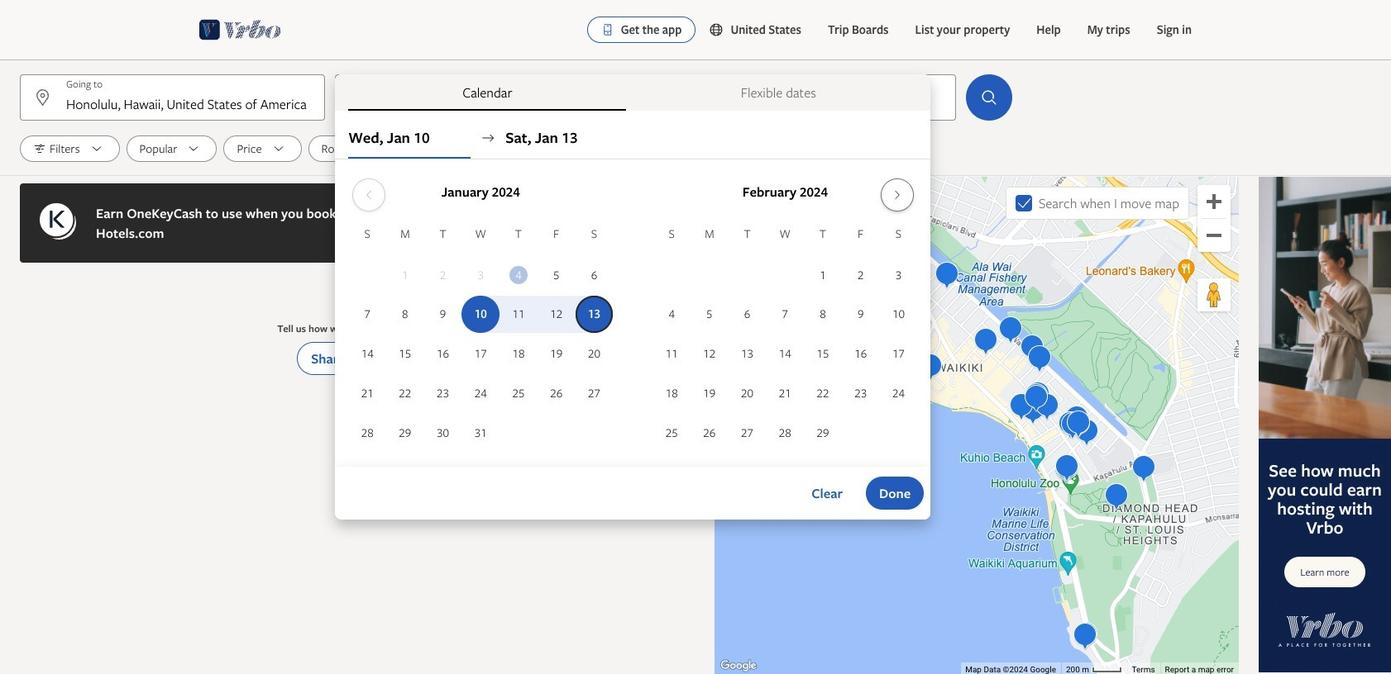 Task type: locate. For each thing, give the bounding box(es) containing it.
vrbo logo image
[[199, 17, 281, 43]]

tab list
[[335, 74, 931, 111]]

download the app button image
[[601, 23, 614, 36]]

today element
[[510, 266, 528, 284]]

next month image
[[887, 188, 907, 202]]

february 2024 element
[[653, 225, 918, 454]]

directional image
[[481, 130, 496, 145]]

small image
[[709, 22, 724, 37]]

application
[[349, 172, 918, 454]]



Task type: describe. For each thing, give the bounding box(es) containing it.
january 2024 element
[[349, 225, 613, 454]]

search image
[[979, 87, 999, 107]]

google image
[[719, 658, 758, 675]]

map region
[[715, 177, 1239, 675]]

previous month image
[[359, 188, 379, 202]]



Task type: vqa. For each thing, say whether or not it's contained in the screenshot.
the middle   text field
no



